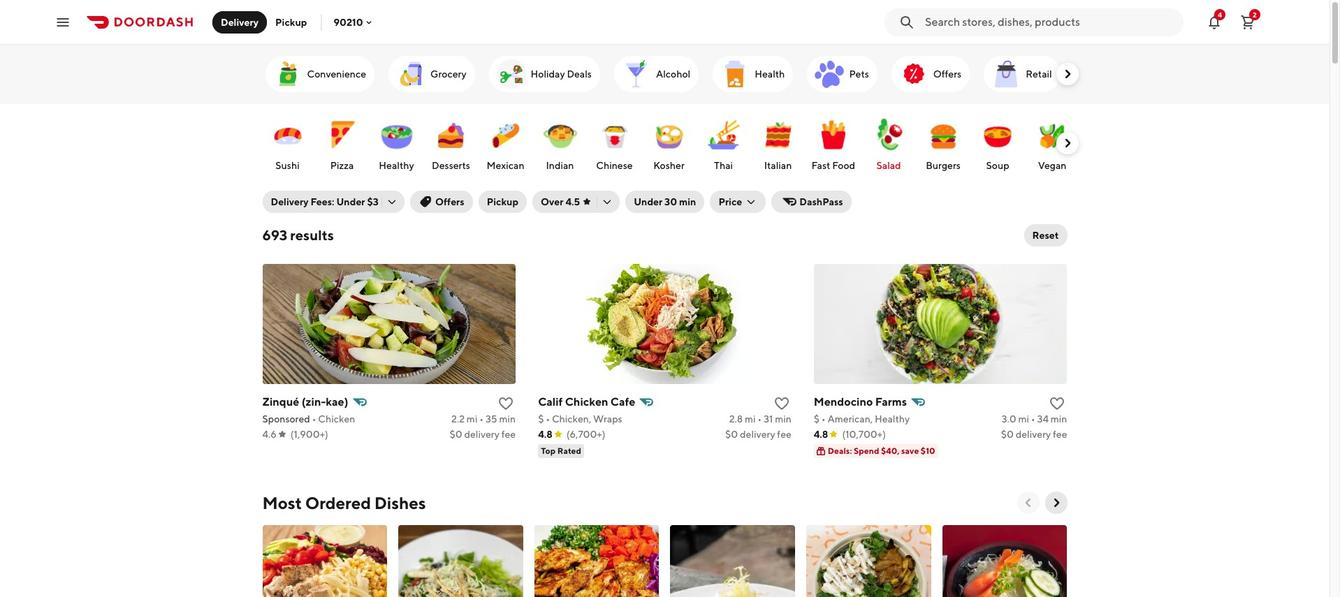 Task type: vqa. For each thing, say whether or not it's contained in the screenshot.
THE BURRITOS LATE NIGHT
no



Task type: describe. For each thing, give the bounding box(es) containing it.
offers link
[[892, 56, 970, 92]]

2.2 mi • 35 min
[[451, 414, 516, 425]]

min for mendocino farms
[[1051, 414, 1067, 425]]

3 • from the left
[[546, 414, 550, 425]]

retail image
[[990, 57, 1023, 91]]

convenience image
[[271, 57, 304, 91]]

under 30 min
[[634, 196, 696, 208]]

deals
[[567, 68, 592, 80]]

1 vertical spatial chicken
[[318, 414, 355, 425]]

alcohol
[[656, 68, 691, 80]]

grocery
[[431, 68, 467, 80]]

results
[[290, 227, 334, 243]]

31
[[764, 414, 773, 425]]

next button of carousel image
[[1060, 67, 1074, 81]]

price button
[[710, 191, 766, 213]]

4.5
[[566, 196, 580, 208]]

alcohol image
[[620, 57, 653, 91]]

$3
[[367, 196, 379, 208]]

open menu image
[[55, 14, 71, 30]]

kosher
[[653, 160, 685, 171]]

min for calif chicken cafe
[[775, 414, 792, 425]]

2 • from the left
[[480, 414, 484, 425]]

1 under from the left
[[336, 196, 365, 208]]

pets
[[849, 68, 869, 80]]

1 vertical spatial next button of carousel image
[[1049, 496, 1063, 510]]

price
[[719, 196, 742, 208]]

min inside "button"
[[679, 196, 696, 208]]

rated
[[557, 446, 581, 456]]

(zin-
[[302, 396, 326, 409]]

34
[[1037, 414, 1049, 425]]

4 • from the left
[[758, 414, 762, 425]]

delivery for kae)
[[464, 429, 500, 440]]

grocery link
[[389, 56, 475, 92]]

1 • from the left
[[312, 414, 316, 425]]

pets image
[[813, 57, 847, 91]]

4.6
[[262, 429, 277, 440]]

min for zinqué (zin-kae)
[[499, 414, 516, 425]]

fee for kae)
[[502, 429, 516, 440]]

reset
[[1033, 230, 1059, 241]]

top
[[541, 446, 556, 456]]

convenience
[[307, 68, 366, 80]]

over 4.5 button
[[533, 191, 620, 213]]

3 mi from the left
[[1018, 414, 1029, 425]]

2.8 mi • 31 min
[[729, 414, 792, 425]]

3 fee from the left
[[1053, 429, 1067, 440]]

offers inside button
[[435, 196, 464, 208]]

pickup for the top pickup button
[[275, 16, 307, 28]]

soup
[[986, 160, 1009, 171]]

most ordered dishes
[[262, 493, 426, 513]]

2.8
[[729, 414, 743, 425]]

mendocino farms
[[814, 396, 907, 409]]

delivery fees: under $3
[[271, 196, 379, 208]]

0 vertical spatial healthy
[[379, 160, 414, 171]]

fast
[[812, 160, 830, 171]]

fee for cafe
[[777, 429, 792, 440]]

deals: spend $40, save $10
[[828, 446, 935, 456]]

desserts
[[432, 160, 470, 171]]

mexican
[[487, 160, 524, 171]]

2 button
[[1234, 8, 1262, 36]]

holiday
[[531, 68, 565, 80]]

vegan
[[1038, 160, 1067, 171]]

save
[[901, 446, 919, 456]]

$​0 for kae)
[[450, 429, 462, 440]]

farms
[[875, 396, 907, 409]]

$​0 delivery fee for cafe
[[725, 429, 792, 440]]

4.8 for mendocino farms
[[814, 429, 828, 440]]

1 horizontal spatial pickup button
[[478, 191, 527, 213]]

ordered
[[305, 493, 371, 513]]

pets link
[[807, 56, 878, 92]]

delivery for cafe
[[740, 429, 775, 440]]

offers button
[[410, 191, 473, 213]]

burgers
[[926, 160, 961, 171]]

indian
[[546, 160, 574, 171]]

delivery for delivery
[[221, 16, 259, 28]]

0 vertical spatial chicken
[[565, 396, 608, 409]]

zinqué (zin-kae)
[[262, 396, 348, 409]]

holiday deals image
[[494, 57, 528, 91]]

3 items, open order cart image
[[1240, 14, 1256, 30]]

reset button
[[1024, 224, 1067, 247]]

click to add this store to your saved list image for zinqué (zin-kae)
[[498, 396, 514, 412]]

mi for cafe
[[745, 414, 756, 425]]

sushi
[[276, 160, 300, 171]]

grocery image
[[394, 57, 428, 91]]

top rated
[[541, 446, 581, 456]]

previous button of carousel image
[[1021, 496, 1035, 510]]

2
[[1253, 10, 1257, 19]]

30
[[665, 196, 677, 208]]

dishes
[[374, 493, 426, 513]]

(10,700+)
[[842, 429, 886, 440]]

4
[[1218, 10, 1222, 19]]

693
[[262, 227, 287, 243]]

under 30 min button
[[626, 191, 705, 213]]

under inside "button"
[[634, 196, 663, 208]]

693 results
[[262, 227, 334, 243]]

pizza
[[330, 160, 354, 171]]



Task type: locate. For each thing, give the bounding box(es) containing it.
1 horizontal spatial pickup
[[487, 196, 519, 208]]

2 horizontal spatial fee
[[1053, 429, 1067, 440]]

retail
[[1026, 68, 1052, 80]]

chicken down 'kae)'
[[318, 414, 355, 425]]

over
[[541, 196, 564, 208]]

0 horizontal spatial mi
[[467, 414, 478, 425]]

0 horizontal spatial pickup
[[275, 16, 307, 28]]

2 horizontal spatial delivery
[[1016, 429, 1051, 440]]

1 horizontal spatial delivery
[[740, 429, 775, 440]]

5 • from the left
[[822, 414, 826, 425]]

• left 35
[[480, 414, 484, 425]]

1 vertical spatial pickup button
[[478, 191, 527, 213]]

2 under from the left
[[634, 196, 663, 208]]

2 horizontal spatial mi
[[1018, 414, 1029, 425]]

1 vertical spatial pickup
[[487, 196, 519, 208]]

1 mi from the left
[[467, 414, 478, 425]]

3 $​0 delivery fee from the left
[[1001, 429, 1067, 440]]

1 horizontal spatial $​0 delivery fee
[[725, 429, 792, 440]]

1 vertical spatial offers
[[435, 196, 464, 208]]

mi
[[467, 414, 478, 425], [745, 414, 756, 425], [1018, 414, 1029, 425]]

1 $​0 from the left
[[450, 429, 462, 440]]

1 fee from the left
[[502, 429, 516, 440]]

1 horizontal spatial chicken
[[565, 396, 608, 409]]

1 horizontal spatial delivery
[[271, 196, 309, 208]]

0 horizontal spatial $​0
[[450, 429, 462, 440]]

90210 button
[[334, 16, 374, 28]]

fee
[[502, 429, 516, 440], [777, 429, 792, 440], [1053, 429, 1067, 440]]

1 horizontal spatial offers
[[933, 68, 962, 80]]

2 delivery from the left
[[740, 429, 775, 440]]

sponsored • chicken
[[262, 414, 355, 425]]

35
[[486, 414, 497, 425]]

1 horizontal spatial fee
[[777, 429, 792, 440]]

mi right 2.2
[[467, 414, 478, 425]]

0 horizontal spatial click to add this store to your saved list image
[[498, 396, 514, 412]]

salad
[[877, 160, 901, 171]]

mi right 2.8
[[745, 414, 756, 425]]

kae)
[[326, 396, 348, 409]]

min right 31
[[775, 414, 792, 425]]

0 horizontal spatial 4.8
[[538, 429, 553, 440]]

click to add this store to your saved list image
[[773, 396, 790, 412]]

0 horizontal spatial healthy
[[379, 160, 414, 171]]

alcohol link
[[614, 56, 699, 92]]

• up (1,900+)
[[312, 414, 316, 425]]

(6,700+)
[[567, 429, 606, 440]]

health link
[[713, 56, 793, 92]]

$
[[538, 414, 544, 425], [814, 414, 820, 425]]

1 horizontal spatial healthy
[[875, 414, 910, 425]]

delivery inside button
[[221, 16, 259, 28]]

click to add this store to your saved list image for mendocino farms
[[1049, 396, 1066, 412]]

thai
[[714, 160, 733, 171]]

(1,900+)
[[291, 429, 328, 440]]

under
[[336, 196, 365, 208], [634, 196, 663, 208]]

4.8 for calif chicken cafe
[[538, 429, 553, 440]]

cafe
[[611, 396, 636, 409]]

offers down desserts
[[435, 196, 464, 208]]

1 $ from the left
[[538, 414, 544, 425]]

delivery for delivery fees: under $3
[[271, 196, 309, 208]]

pickup right delivery button
[[275, 16, 307, 28]]

delivery button
[[212, 11, 267, 33]]

0 vertical spatial delivery
[[221, 16, 259, 28]]

min right 35
[[499, 414, 516, 425]]

0 horizontal spatial $​0 delivery fee
[[450, 429, 516, 440]]

calif chicken cafe
[[538, 396, 636, 409]]

2 mi from the left
[[745, 414, 756, 425]]

0 horizontal spatial under
[[336, 196, 365, 208]]

mi right '3.0'
[[1018, 414, 1029, 425]]

chicken up "$ • chicken, wraps"
[[565, 396, 608, 409]]

$​0 down '3.0'
[[1001, 429, 1014, 440]]

Store search: begin typing to search for stores available on DoorDash text field
[[925, 14, 1175, 30]]

$​0 down 2.2
[[450, 429, 462, 440]]

next button of carousel image
[[1060, 136, 1074, 150], [1049, 496, 1063, 510]]

delivery down 3.0 mi • 34 min
[[1016, 429, 1051, 440]]

next button of carousel image right previous button of carousel image
[[1049, 496, 1063, 510]]

1 4.8 from the left
[[538, 429, 553, 440]]

1 $​0 delivery fee from the left
[[450, 429, 516, 440]]

chicken
[[565, 396, 608, 409], [318, 414, 355, 425]]

• left 34
[[1031, 414, 1035, 425]]

delivery down 2.2 mi • 35 min
[[464, 429, 500, 440]]

2 fee from the left
[[777, 429, 792, 440]]

pickup button down "mexican"
[[478, 191, 527, 213]]

1 horizontal spatial click to add this store to your saved list image
[[1049, 396, 1066, 412]]

healthy down farms
[[875, 414, 910, 425]]

$ • chicken, wraps
[[538, 414, 622, 425]]

• left 31
[[758, 414, 762, 425]]

fee down 3.0 mi • 34 min
[[1053, 429, 1067, 440]]

$​0 delivery fee down 3.0 mi • 34 min
[[1001, 429, 1067, 440]]

offers
[[933, 68, 962, 80], [435, 196, 464, 208]]

1 horizontal spatial 4.8
[[814, 429, 828, 440]]

pickup down "mexican"
[[487, 196, 519, 208]]

under left $3
[[336, 196, 365, 208]]

1 delivery from the left
[[464, 429, 500, 440]]

min right the 30
[[679, 196, 696, 208]]

offers image
[[897, 57, 931, 91]]

sponsored
[[262, 414, 310, 425]]

delivery down 2.8 mi • 31 min
[[740, 429, 775, 440]]

2 $​0 delivery fee from the left
[[725, 429, 792, 440]]

click to add this store to your saved list image up 3.0 mi • 34 min
[[1049, 396, 1066, 412]]

1 vertical spatial delivery
[[271, 196, 309, 208]]

0 horizontal spatial delivery
[[464, 429, 500, 440]]

click to add this store to your saved list image
[[498, 396, 514, 412], [1049, 396, 1066, 412]]

under left the 30
[[634, 196, 663, 208]]

• down calif
[[546, 414, 550, 425]]

food
[[832, 160, 855, 171]]

2 $ from the left
[[814, 414, 820, 425]]

min right 34
[[1051, 414, 1067, 425]]

0 horizontal spatial chicken
[[318, 414, 355, 425]]

$​0
[[450, 429, 462, 440], [725, 429, 738, 440], [1001, 429, 1014, 440]]

dashpass button
[[772, 191, 852, 213]]

90210
[[334, 16, 363, 28]]

$ • american, healthy
[[814, 414, 910, 425]]

$10
[[921, 446, 935, 456]]

1 vertical spatial healthy
[[875, 414, 910, 425]]

calif
[[538, 396, 563, 409]]

deals:
[[828, 446, 852, 456]]

click to add this store to your saved list image up 2.2 mi • 35 min
[[498, 396, 514, 412]]

0 vertical spatial pickup
[[275, 16, 307, 28]]

0 horizontal spatial delivery
[[221, 16, 259, 28]]

• down mendocino
[[822, 414, 826, 425]]

healthy
[[379, 160, 414, 171], [875, 414, 910, 425]]

wraps
[[593, 414, 622, 425]]

fees:
[[311, 196, 334, 208]]

1 click to add this store to your saved list image from the left
[[498, 396, 514, 412]]

2.2
[[451, 414, 465, 425]]

dashpass
[[800, 196, 843, 208]]

0 horizontal spatial fee
[[502, 429, 516, 440]]

retail link
[[984, 56, 1061, 92]]

$​0 delivery fee down 2.8 mi • 31 min
[[725, 429, 792, 440]]

holiday deals
[[531, 68, 592, 80]]

6 • from the left
[[1031, 414, 1035, 425]]

3 $​0 from the left
[[1001, 429, 1014, 440]]

$ for mendocino
[[814, 414, 820, 425]]

next button of carousel image up 'vegan'
[[1060, 136, 1074, 150]]

0 vertical spatial next button of carousel image
[[1060, 136, 1074, 150]]

$​0 delivery fee down 2.2 mi • 35 min
[[450, 429, 516, 440]]

pickup button up convenience "icon"
[[267, 11, 315, 33]]

chicken,
[[552, 414, 591, 425]]

convenience link
[[265, 56, 375, 92]]

2 4.8 from the left
[[814, 429, 828, 440]]

2 horizontal spatial $​0
[[1001, 429, 1014, 440]]

$ down calif
[[538, 414, 544, 425]]

$ for calif
[[538, 414, 544, 425]]

offers right offers "image"
[[933, 68, 962, 80]]

2 $​0 from the left
[[725, 429, 738, 440]]

fast food
[[812, 160, 855, 171]]

3.0 mi • 34 min
[[1002, 414, 1067, 425]]

fee down 2.8 mi • 31 min
[[777, 429, 792, 440]]

most
[[262, 493, 302, 513]]

holiday deals link
[[489, 56, 600, 92]]

2 click to add this store to your saved list image from the left
[[1049, 396, 1066, 412]]

1 horizontal spatial mi
[[745, 414, 756, 425]]

fee down 2.2 mi • 35 min
[[502, 429, 516, 440]]

•
[[312, 414, 316, 425], [480, 414, 484, 425], [546, 414, 550, 425], [758, 414, 762, 425], [822, 414, 826, 425], [1031, 414, 1035, 425]]

over 4.5
[[541, 196, 580, 208]]

delivery
[[464, 429, 500, 440], [740, 429, 775, 440], [1016, 429, 1051, 440]]

$​0 delivery fee for kae)
[[450, 429, 516, 440]]

notification bell image
[[1206, 14, 1223, 30]]

spend
[[854, 446, 879, 456]]

italian
[[764, 160, 792, 171]]

0 horizontal spatial pickup button
[[267, 11, 315, 33]]

1 horizontal spatial under
[[634, 196, 663, 208]]

mi for kae)
[[467, 414, 478, 425]]

0 horizontal spatial offers
[[435, 196, 464, 208]]

$​0 down 2.8
[[725, 429, 738, 440]]

health image
[[719, 57, 752, 91]]

1 horizontal spatial $
[[814, 414, 820, 425]]

american,
[[828, 414, 873, 425]]

2 horizontal spatial $​0 delivery fee
[[1001, 429, 1067, 440]]

mendocino
[[814, 396, 873, 409]]

$ down mendocino
[[814, 414, 820, 425]]

healthy right pizza
[[379, 160, 414, 171]]

zinqué
[[262, 396, 299, 409]]

$40,
[[881, 446, 900, 456]]

pickup button
[[267, 11, 315, 33], [478, 191, 527, 213]]

$​0 for cafe
[[725, 429, 738, 440]]

3 delivery from the left
[[1016, 429, 1051, 440]]

0 vertical spatial offers
[[933, 68, 962, 80]]

chinese
[[596, 160, 633, 171]]

min
[[679, 196, 696, 208], [499, 414, 516, 425], [775, 414, 792, 425], [1051, 414, 1067, 425]]

pickup for the right pickup button
[[487, 196, 519, 208]]

0 horizontal spatial $
[[538, 414, 544, 425]]

1 horizontal spatial $​0
[[725, 429, 738, 440]]

delivery
[[221, 16, 259, 28], [271, 196, 309, 208]]

4.8 up deals:
[[814, 429, 828, 440]]

3.0
[[1002, 414, 1017, 425]]

4.8 up the "top"
[[538, 429, 553, 440]]

health
[[755, 68, 785, 80]]

0 vertical spatial pickup button
[[267, 11, 315, 33]]



